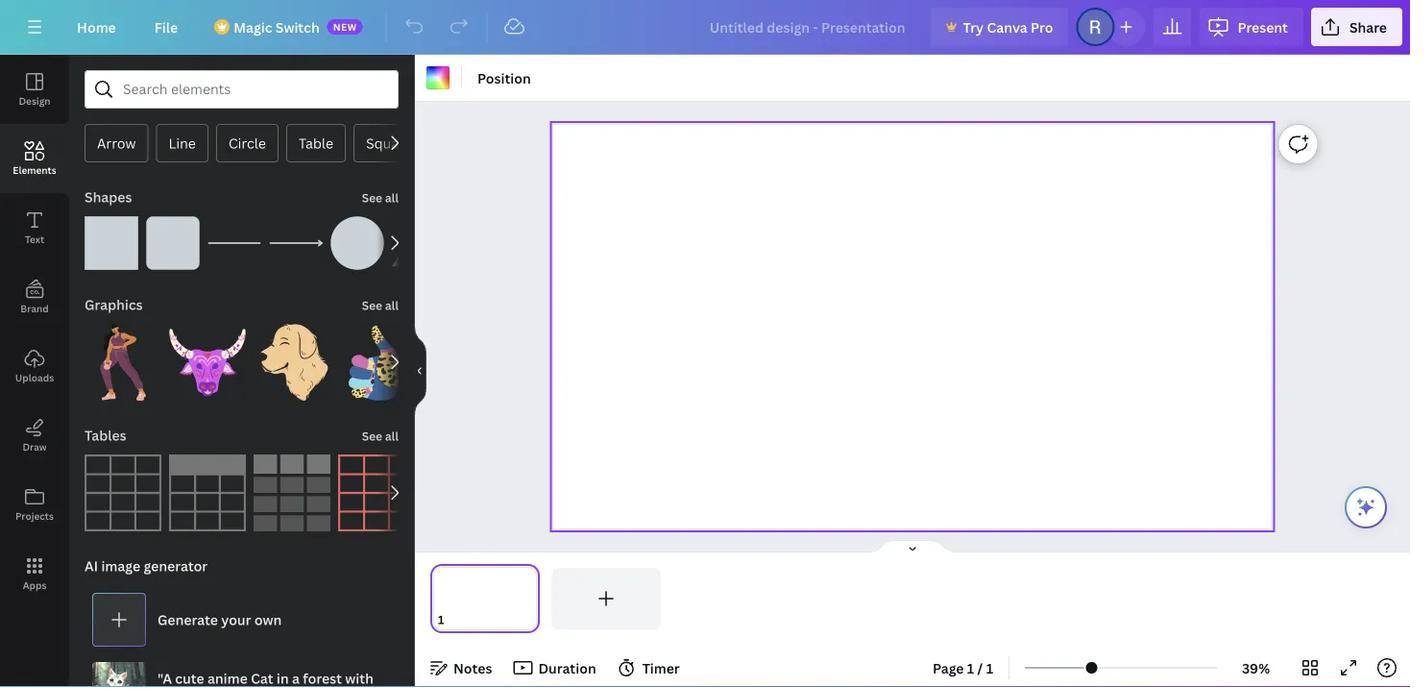 Task type: describe. For each thing, give the bounding box(es) containing it.
39% button
[[1225, 653, 1288, 683]]

magic
[[234, 18, 272, 36]]

/
[[978, 659, 983, 677]]

generate your own
[[158, 611, 282, 629]]

all for graphics
[[385, 297, 399, 313]]

uploads button
[[0, 332, 69, 401]]

rounded square image
[[146, 216, 200, 270]]

ai image generator
[[85, 557, 208, 575]]

projects button
[[0, 470, 69, 539]]

hide pages image
[[867, 539, 959, 555]]

see all button for graphics
[[360, 285, 401, 324]]

graphics
[[85, 296, 143, 314]]

graphics button
[[83, 285, 145, 324]]

line button
[[156, 124, 208, 162]]

own
[[255, 611, 282, 629]]

group left triangle up image
[[331, 205, 384, 270]]

see for shapes
[[362, 190, 383, 206]]

2 add this line to the canvas image from the left
[[269, 216, 323, 270]]

Search elements search field
[[123, 71, 360, 108]]

design
[[19, 94, 51, 107]]

apps button
[[0, 539, 69, 608]]

canva
[[987, 18, 1028, 36]]

main menu bar
[[0, 0, 1411, 55]]

see for graphics
[[362, 297, 383, 313]]

brand
[[20, 302, 49, 315]]

Page title text field
[[453, 610, 460, 629]]

square
[[366, 134, 412, 152]]

table button
[[286, 124, 346, 162]]

circle
[[229, 134, 266, 152]]

canva assistant image
[[1355, 496, 1378, 519]]

text button
[[0, 193, 69, 262]]

projects
[[15, 509, 54, 522]]

page 1 image
[[431, 568, 540, 629]]

side panel tab list
[[0, 55, 69, 608]]

generate
[[158, 611, 218, 629]]

share
[[1350, 18, 1388, 36]]

brand button
[[0, 262, 69, 332]]

group right hand drawn dog image
[[338, 324, 415, 401]]

hand drawn dog image
[[254, 324, 331, 401]]

duration button
[[508, 653, 604, 683]]

file
[[155, 18, 178, 36]]

page
[[933, 659, 964, 677]]

line
[[169, 134, 196, 152]]

present
[[1238, 18, 1289, 36]]

#ffffff image
[[427, 66, 450, 89]]

shapes
[[85, 188, 132, 206]]

1 add this line to the canvas image from the left
[[208, 216, 261, 270]]

notes button
[[423, 653, 500, 683]]

design button
[[0, 55, 69, 124]]

arrow
[[97, 134, 136, 152]]

present button
[[1200, 8, 1304, 46]]

your
[[221, 611, 251, 629]]

arrow button
[[85, 124, 148, 162]]

see all for shapes
[[362, 190, 399, 206]]

group right woman with kettlebell illustration image
[[169, 312, 246, 401]]

page 1 / 1
[[933, 659, 994, 677]]

pro
[[1031, 18, 1054, 36]]



Task type: vqa. For each thing, say whether or not it's contained in the screenshot.
Apps button on the bottom of page
yes



Task type: locate. For each thing, give the bounding box(es) containing it.
switch
[[276, 18, 320, 36]]

0 vertical spatial see all
[[362, 190, 399, 206]]

see down wild pattern like hand gesture image
[[362, 428, 383, 444]]

share button
[[1312, 8, 1403, 46]]

try canva pro
[[964, 18, 1054, 36]]

1 1 from the left
[[968, 659, 975, 677]]

all for tables
[[385, 428, 399, 444]]

3 add this table to the canvas image from the left
[[254, 455, 331, 531]]

group left rounded square image
[[85, 205, 138, 270]]

text
[[25, 233, 44, 246]]

home link
[[62, 8, 131, 46]]

hide image
[[414, 325, 427, 417]]

elements
[[13, 163, 56, 176]]

0 vertical spatial see
[[362, 190, 383, 206]]

elements button
[[0, 124, 69, 193]]

2 add this table to the canvas image from the left
[[169, 455, 246, 531]]

1
[[968, 659, 975, 677], [987, 659, 994, 677]]

detailed colorful year of the ox floral bull head image
[[169, 324, 246, 401]]

see all button down wild pattern like hand gesture image
[[360, 416, 401, 455]]

all down wild pattern like hand gesture image
[[385, 428, 399, 444]]

0 vertical spatial see all button
[[360, 178, 401, 216]]

2 vertical spatial see
[[362, 428, 383, 444]]

1 left /
[[968, 659, 975, 677]]

see up wild pattern like hand gesture image
[[362, 297, 383, 313]]

group up tables "button"
[[85, 312, 161, 401]]

1 vertical spatial see all button
[[360, 285, 401, 324]]

2 vertical spatial all
[[385, 428, 399, 444]]

file button
[[139, 8, 193, 46]]

1 horizontal spatial 1
[[987, 659, 994, 677]]

try
[[964, 18, 984, 36]]

see for tables
[[362, 428, 383, 444]]

1 add this table to the canvas image from the left
[[85, 455, 161, 531]]

tables
[[85, 426, 126, 444]]

tables button
[[83, 416, 128, 455]]

Design title text field
[[694, 8, 923, 46]]

1 see all button from the top
[[360, 178, 401, 216]]

see all
[[362, 190, 399, 206], [362, 297, 399, 313], [362, 428, 399, 444]]

all for shapes
[[385, 190, 399, 206]]

2 all from the top
[[385, 297, 399, 313]]

group right square image
[[146, 205, 200, 270]]

see all for tables
[[362, 428, 399, 444]]

see all for graphics
[[362, 297, 399, 313]]

3 see all from the top
[[362, 428, 399, 444]]

2 see from the top
[[362, 297, 383, 313]]

see all button down square button
[[360, 178, 401, 216]]

woman with kettlebell illustration image
[[85, 324, 161, 401]]

see
[[362, 190, 383, 206], [362, 297, 383, 313], [362, 428, 383, 444]]

see all button down the white circle shape image at the top left of page
[[360, 285, 401, 324]]

triangle up image
[[392, 216, 446, 270]]

1 right /
[[987, 659, 994, 677]]

table
[[299, 134, 334, 152]]

circle button
[[216, 124, 279, 162]]

image
[[101, 557, 140, 575]]

0 horizontal spatial add this line to the canvas image
[[208, 216, 261, 270]]

3 all from the top
[[385, 428, 399, 444]]

3 see all button from the top
[[360, 416, 401, 455]]

all
[[385, 190, 399, 206], [385, 297, 399, 313], [385, 428, 399, 444]]

generator
[[144, 557, 208, 575]]

position button
[[470, 62, 539, 93]]

add this table to the canvas image
[[85, 455, 161, 531], [169, 455, 246, 531], [254, 455, 331, 531], [338, 455, 415, 531]]

timer
[[643, 659, 680, 677]]

all up triangle up image
[[385, 190, 399, 206]]

notes
[[454, 659, 492, 677]]

1 all from the top
[[385, 190, 399, 206]]

draw button
[[0, 401, 69, 470]]

1 vertical spatial all
[[385, 297, 399, 313]]

see all button for shapes
[[360, 178, 401, 216]]

see all button
[[360, 178, 401, 216], [360, 285, 401, 324], [360, 416, 401, 455]]

4 add this table to the canvas image from the left
[[338, 455, 415, 531]]

1 horizontal spatial add this line to the canvas image
[[269, 216, 323, 270]]

1 vertical spatial see
[[362, 297, 383, 313]]

ai
[[85, 557, 98, 575]]

see all up the white circle shape image at the top left of page
[[362, 190, 399, 206]]

magic switch
[[234, 18, 320, 36]]

new
[[333, 20, 357, 33]]

2 1 from the left
[[987, 659, 994, 677]]

uploads
[[15, 371, 54, 384]]

2 vertical spatial see all button
[[360, 416, 401, 455]]

timer button
[[612, 653, 688, 683]]

2 see all from the top
[[362, 297, 399, 313]]

position
[[478, 69, 531, 87]]

3 see from the top
[[362, 428, 383, 444]]

2 vertical spatial see all
[[362, 428, 399, 444]]

add this line to the canvas image left the white circle shape image at the top left of page
[[269, 216, 323, 270]]

all up wild pattern like hand gesture image
[[385, 297, 399, 313]]

add this line to the canvas image
[[208, 216, 261, 270], [269, 216, 323, 270]]

draw
[[22, 440, 47, 453]]

try canva pro button
[[931, 8, 1069, 46]]

see up the white circle shape image at the top left of page
[[362, 190, 383, 206]]

square button
[[354, 124, 424, 162]]

shapes button
[[83, 178, 134, 216]]

see all down wild pattern like hand gesture image
[[362, 428, 399, 444]]

see all up wild pattern like hand gesture image
[[362, 297, 399, 313]]

square image
[[85, 216, 138, 270]]

1 see from the top
[[362, 190, 383, 206]]

white circle shape image
[[331, 216, 384, 270]]

add this line to the canvas image right rounded square image
[[208, 216, 261, 270]]

duration
[[539, 659, 596, 677]]

group
[[85, 205, 138, 270], [146, 205, 200, 270], [331, 205, 384, 270], [85, 312, 161, 401], [169, 312, 246, 401], [254, 312, 331, 401], [338, 324, 415, 401]]

home
[[77, 18, 116, 36]]

39%
[[1243, 659, 1271, 677]]

apps
[[23, 579, 46, 592]]

1 see all from the top
[[362, 190, 399, 206]]

see all button for tables
[[360, 416, 401, 455]]

0 horizontal spatial 1
[[968, 659, 975, 677]]

2 see all button from the top
[[360, 285, 401, 324]]

wild pattern like hand gesture image
[[338, 324, 415, 401]]

group left wild pattern like hand gesture image
[[254, 312, 331, 401]]

0 vertical spatial all
[[385, 190, 399, 206]]

1 vertical spatial see all
[[362, 297, 399, 313]]



